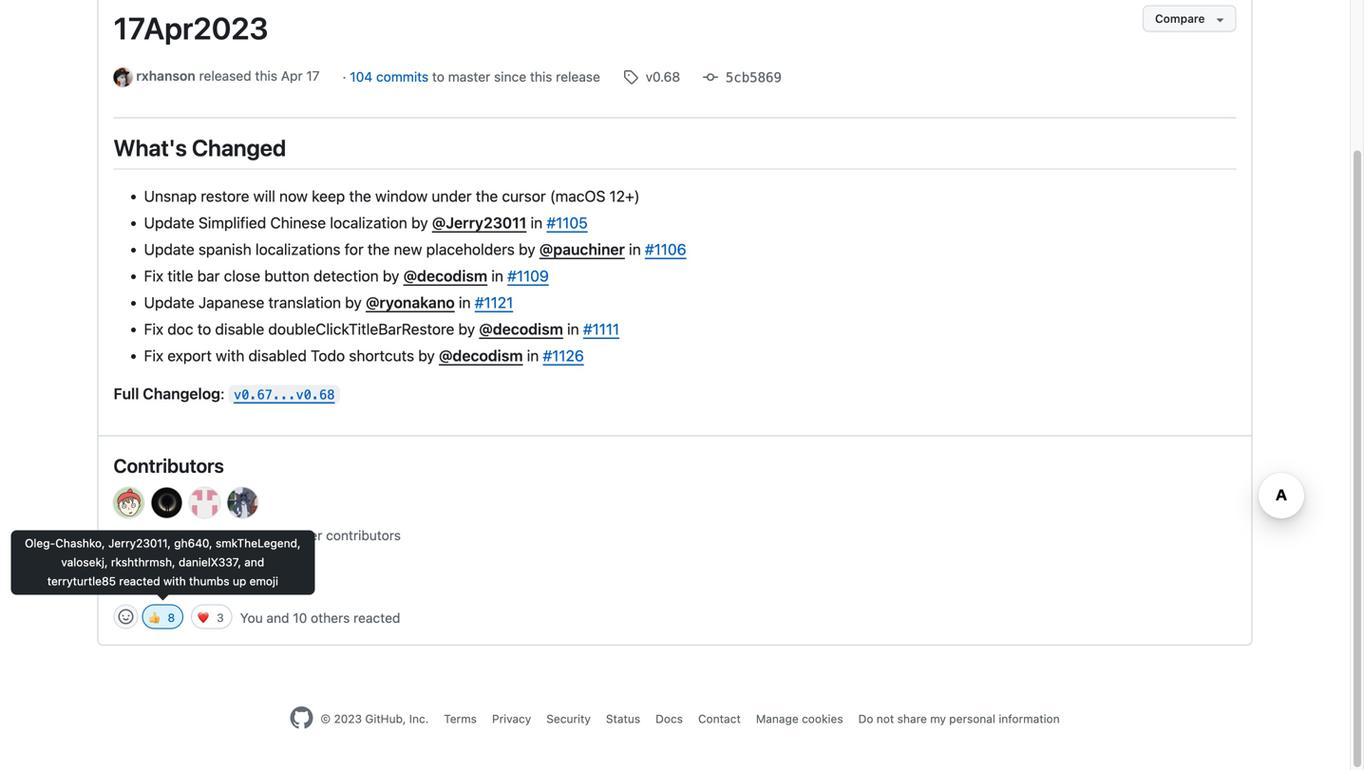 Task type: locate. For each thing, give the bounding box(es) containing it.
doc
[[167, 320, 193, 338]]

this left apr
[[255, 68, 277, 84]]

shortcuts
[[349, 347, 414, 365]]

:
[[220, 385, 225, 403]]

personal
[[949, 713, 996, 726]]

·
[[343, 69, 346, 84]]

by down #1121
[[458, 320, 475, 338]]

2 vertical spatial fix
[[144, 347, 163, 365]]

1 vertical spatial @decodism link
[[479, 320, 563, 338]]

2 vertical spatial @decodism link
[[439, 347, 523, 365]]

add or remove reactions image
[[118, 610, 133, 625]]

fix left title
[[144, 267, 163, 285]]

docs
[[656, 713, 683, 726]]

@ryonakano
[[366, 294, 455, 312]]

disabled
[[249, 347, 307, 365]]

the up the @jerry23011 link
[[476, 187, 498, 205]]

simplified
[[198, 214, 266, 232]]

contact
[[698, 713, 741, 726]]

in down cursor
[[531, 214, 543, 232]]

0 vertical spatial to
[[432, 69, 445, 84]]

to left the 'master'
[[432, 69, 445, 84]]

fix left doc
[[144, 320, 163, 338]]

fix left export
[[144, 347, 163, 365]]

#1121 link
[[475, 294, 513, 312]]

the
[[349, 187, 371, 205], [476, 187, 498, 205], [368, 240, 390, 258]]

compare button
[[1143, 5, 1237, 32]]

v0.68 link
[[623, 67, 680, 87]]

0 horizontal spatial 8
[[168, 611, 175, 625]]

ryonakano,
[[114, 528, 181, 543]]

0 vertical spatial fix
[[144, 267, 163, 285]]

under
[[432, 187, 472, 205]]

apr
[[281, 68, 303, 84]]

@ryonakano image
[[114, 488, 144, 518]]

and left 2
[[252, 528, 275, 543]]

privacy
[[492, 713, 531, 726]]

update down title
[[144, 294, 194, 312]]

manage cookies
[[756, 713, 843, 726]]

0 horizontal spatial to
[[197, 320, 211, 338]]

by right shortcuts
[[418, 347, 435, 365]]

8 right 👍
[[168, 611, 175, 625]]

inc.
[[409, 713, 429, 726]]

master
[[448, 69, 491, 84]]

this
[[255, 68, 277, 84], [530, 69, 552, 84]]

this right since
[[530, 69, 552, 84]]

and left 10
[[266, 610, 289, 626]]

homepage image
[[290, 707, 313, 730]]

github,
[[365, 713, 406, 726]]

to inside unsnap restore will now keep the window under the cursor (macos 12+) update simplified chinese localization by @jerry23011 in #1105 update spanish localizations for the new placeholders by @pauchiner in #1106 fix title bar close button detection by @decodism in #1109 update japanese translation by @ryonakano in #1121 fix doc to disable doubleclicktitlebarrestore by @decodism in #1111 fix export with disabled todo shortcuts by @decodism in #1126
[[197, 320, 211, 338]]

v0.68
[[646, 69, 680, 84]]

to right doc
[[197, 320, 211, 338]]

title
[[167, 267, 193, 285]]

0 vertical spatial update
[[144, 214, 194, 232]]

spanish
[[198, 240, 252, 258]]

0 vertical spatial and
[[252, 528, 275, 543]]

5cb5869 link
[[703, 69, 782, 85]]

update down unsnap
[[144, 214, 194, 232]]

cursor
[[502, 187, 546, 205]]

doubleclicktitlebarrestore
[[268, 320, 455, 338]]

0 vertical spatial @decodism link
[[403, 267, 488, 285]]

by down the new
[[383, 267, 399, 285]]

status link
[[606, 713, 641, 726]]

manage cookies button
[[756, 711, 843, 728]]

2 vertical spatial update
[[144, 294, 194, 312]]

@pauchiner image
[[152, 488, 182, 518]]

since
[[494, 69, 526, 84]]

8 inside the 👍 8
[[168, 611, 175, 625]]

contributors
[[326, 528, 401, 543]]

do
[[859, 713, 874, 726]]

unsnap restore will now keep the window under the cursor (macos 12+) update simplified chinese localization by @jerry23011 in #1105 update spanish localizations for the new placeholders by @pauchiner in #1106 fix title bar close button detection by @decodism in #1109 update japanese translation by @ryonakano in #1121 fix doc to disable doubleclicktitlebarrestore by @decodism in #1111 fix export with disabled todo shortcuts by @decodism in #1126
[[144, 187, 687, 365]]

now
[[279, 187, 308, 205]]

1 vertical spatial @decodism
[[479, 320, 563, 338]]

triangle down image
[[1213, 12, 1228, 27]]

1 vertical spatial update
[[144, 240, 194, 258]]

new
[[394, 240, 422, 258]]

12+)
[[610, 187, 640, 205]]

what's changed
[[114, 134, 286, 161]]

and
[[252, 528, 275, 543], [266, 610, 289, 626]]

unsnap
[[144, 187, 197, 205]]

by up "#1109"
[[519, 240, 535, 258]]

commits
[[376, 69, 429, 84]]

1 vertical spatial 8
[[168, 611, 175, 625]]

information
[[999, 713, 1060, 726]]

@decodism
[[403, 267, 488, 285], [479, 320, 563, 338], [439, 347, 523, 365]]

©
[[321, 713, 331, 726]]

update up title
[[144, 240, 194, 258]]

to
[[432, 69, 445, 84], [197, 320, 211, 338]]

8 up 3
[[213, 571, 221, 585]]

others
[[311, 610, 350, 626]]

1 vertical spatial to
[[197, 320, 211, 338]]

1 vertical spatial fix
[[144, 320, 163, 338]]

translation
[[268, 294, 341, 312]]

3
[[217, 611, 224, 625]]

👍
[[149, 611, 160, 626]]

manage
[[756, 713, 799, 726]]

2 update from the top
[[144, 240, 194, 258]]

1 vertical spatial and
[[266, 610, 289, 626]]

other
[[290, 528, 322, 543]]

update
[[144, 214, 194, 232], [144, 240, 194, 258], [144, 294, 194, 312]]

japanese
[[198, 294, 265, 312]]

reacted
[[354, 610, 400, 626]]

status
[[606, 713, 641, 726]]

released
[[199, 68, 251, 84]]

tooltip
[[11, 531, 315, 595]]

#1106 link
[[645, 240, 687, 258]]

window
[[375, 187, 428, 205]]

· 104 commits to master           since this release
[[343, 69, 600, 84]]

by up the new
[[411, 214, 428, 232]]

do not share my personal information button
[[859, 711, 1060, 728]]

0 vertical spatial 8
[[213, 571, 221, 585]]

in left #1121 link
[[459, 294, 471, 312]]

by
[[411, 214, 428, 232], [519, 240, 535, 258], [383, 267, 399, 285], [345, 294, 362, 312], [458, 320, 475, 338], [418, 347, 435, 365]]

assets
[[125, 564, 184, 586]]

add or remove reactions element
[[114, 605, 138, 629]]

@decodism link for fix export with disabled todo shortcuts by
[[439, 347, 523, 365]]

terms
[[444, 713, 477, 726]]

@rxhanson image
[[114, 68, 133, 87]]

👍 8
[[149, 611, 175, 626]]

do not share my personal information
[[859, 713, 1060, 726]]



Task type: vqa. For each thing, say whether or not it's contained in the screenshot.
cursor
yes



Task type: describe. For each thing, give the bounding box(es) containing it.
todo
[[311, 347, 345, 365]]

my
[[930, 713, 946, 726]]

0 vertical spatial @decodism
[[403, 267, 488, 285]]

1 update from the top
[[144, 214, 194, 232]]

5cb5869
[[726, 70, 782, 85]]

localizations
[[255, 240, 341, 258]]

in left #1106 link
[[629, 240, 641, 258]]

#1111 link
[[583, 320, 620, 338]]

rxhanson released this apr 17
[[136, 68, 320, 84]]

in up #1121 link
[[492, 267, 504, 285]]

2
[[278, 528, 286, 543]]

chinese
[[270, 214, 326, 232]]

cookies
[[802, 713, 843, 726]]

2 vertical spatial @decodism
[[439, 347, 523, 365]]

you and 10 others reacted
[[240, 610, 400, 626]]

export
[[167, 347, 212, 365]]

#1109 link
[[508, 267, 549, 285]]

❤️ 3
[[198, 611, 224, 626]]

(macos
[[550, 187, 606, 205]]

@jerry23011 image
[[228, 488, 258, 518]]

10
[[293, 610, 307, 626]]

release
[[556, 69, 600, 84]]

@decodism link for fix doc to disable doubleclicktitlebarrestore by
[[479, 320, 563, 338]]

1 horizontal spatial to
[[432, 69, 445, 84]]

share
[[897, 713, 927, 726]]

@pauchiner
[[539, 240, 625, 258]]

not
[[877, 713, 894, 726]]

@jerry23011 link
[[432, 214, 527, 232]]

1 horizontal spatial 8
[[213, 571, 221, 585]]

tag image
[[623, 69, 638, 84]]

detection
[[314, 267, 379, 285]]

privacy link
[[492, 713, 531, 726]]

@ryonakano link
[[366, 294, 455, 312]]

#1105
[[547, 214, 588, 232]]

full
[[114, 385, 139, 403]]

#1111
[[583, 320, 620, 338]]

placeholders
[[426, 240, 515, 258]]

1 fix from the top
[[144, 267, 163, 285]]

#1121
[[475, 294, 513, 312]]

#1105 link
[[547, 214, 588, 232]]

bar
[[197, 267, 220, 285]]

@decodism link for fix title bar close button detection by
[[403, 267, 488, 285]]

1 horizontal spatial this
[[530, 69, 552, 84]]

close
[[224, 267, 260, 285]]

the up localization
[[349, 187, 371, 205]]

0 horizontal spatial this
[[255, 68, 277, 84]]

2023
[[334, 713, 362, 726]]

#1126
[[543, 347, 584, 365]]

ryonakano, pauchiner, and 2 other contributors
[[114, 528, 401, 543]]

2 fix from the top
[[144, 320, 163, 338]]

commit image
[[703, 70, 718, 85]]

#1109
[[508, 267, 549, 285]]

keep
[[312, 187, 345, 205]]

rxhanson
[[136, 68, 196, 84]]

contributors
[[114, 455, 224, 477]]

compare
[[1155, 12, 1205, 25]]

#1106
[[645, 240, 687, 258]]

3 fix from the top
[[144, 347, 163, 365]]

for
[[345, 240, 364, 258]]

by down the detection
[[345, 294, 362, 312]]

you
[[240, 610, 263, 626]]

© 2023 github, inc.
[[321, 713, 429, 726]]

what's
[[114, 134, 187, 161]]

in left #1126
[[527, 347, 539, 365]]

in left #1111 link
[[567, 320, 579, 338]]

contact link
[[698, 713, 741, 726]]

3 update from the top
[[144, 294, 194, 312]]

changed
[[192, 134, 286, 161]]

v0.67...v0.68
[[234, 388, 335, 402]]

104 commits link
[[350, 69, 432, 84]]

@decodism image
[[190, 488, 220, 518]]

rxhanson link
[[136, 68, 196, 84]]

localization
[[330, 214, 407, 232]]

will
[[253, 187, 275, 205]]

104
[[350, 69, 373, 84]]

@jerry23011
[[432, 214, 527, 232]]

the right for
[[368, 240, 390, 258]]

changelog
[[143, 385, 220, 403]]

security link
[[547, 713, 591, 726]]

@pauchiner link
[[539, 240, 625, 258]]

17apr2023
[[114, 10, 269, 46]]



